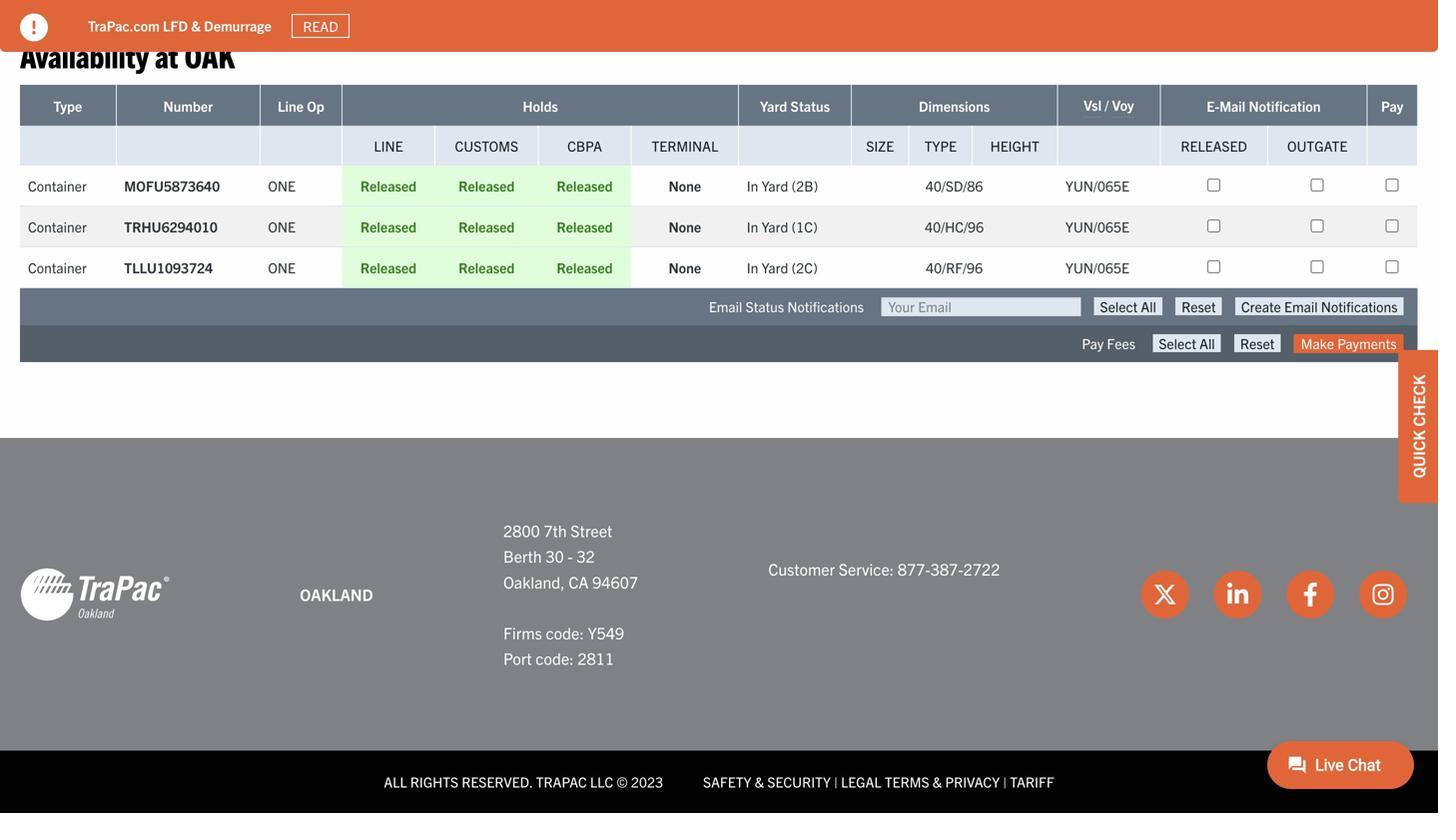 Task type: locate. For each thing, give the bounding box(es) containing it.
(2c)
[[792, 259, 818, 277]]

0 vertical spatial status
[[790, 97, 830, 115]]

40/sd/86
[[926, 177, 983, 195]]

type down dimensions
[[924, 137, 957, 155]]

safety & security link
[[703, 774, 831, 792]]

2 horizontal spatial &
[[933, 774, 942, 792]]

yard left (2c) at the right of the page
[[762, 259, 788, 277]]

number
[[163, 97, 213, 115]]

one
[[268, 177, 296, 195], [268, 218, 296, 236], [268, 259, 296, 277]]

firms
[[503, 623, 542, 643]]

yard left (1c)
[[762, 218, 788, 236]]

1 vertical spatial yun/065e
[[1065, 218, 1129, 236]]

1 horizontal spatial type
[[924, 137, 957, 155]]

tariff
[[1010, 774, 1054, 792]]

vsl / voy
[[1084, 96, 1134, 114]]

2023
[[631, 774, 663, 792]]

in
[[747, 177, 758, 195], [747, 218, 758, 236], [747, 259, 758, 277]]

Your Email email field
[[881, 298, 1081, 317]]

2 container from the top
[[28, 218, 87, 236]]

0 horizontal spatial status
[[746, 298, 784, 315]]

2 none from the top
[[669, 218, 701, 236]]

released
[[1181, 137, 1247, 155], [360, 177, 417, 195], [459, 177, 515, 195], [557, 177, 613, 195], [360, 218, 417, 236], [459, 218, 515, 236], [557, 218, 613, 236], [360, 259, 417, 277], [459, 259, 515, 277], [557, 259, 613, 277]]

rights
[[410, 774, 458, 792]]

1 none from the top
[[669, 177, 701, 195]]

type
[[53, 97, 82, 115], [924, 137, 957, 155]]

trapac
[[536, 774, 587, 792]]

op
[[307, 97, 324, 115]]

payments
[[1337, 335, 1397, 353]]

at
[[155, 35, 178, 74]]

status right email
[[746, 298, 784, 315]]

yard left (2b)
[[762, 177, 788, 195]]

40/hc/96
[[925, 218, 984, 236]]

2 vertical spatial one
[[268, 259, 296, 277]]

3 in from the top
[[747, 259, 758, 277]]

trhu6294010
[[124, 218, 218, 236]]

2800
[[503, 521, 540, 541]]

read
[[303, 17, 338, 35]]

line for line op
[[278, 97, 304, 115]]

tariff link
[[1010, 774, 1054, 792]]

None checkbox
[[1386, 179, 1399, 192], [1311, 220, 1324, 233], [1208, 261, 1220, 274], [1386, 179, 1399, 192], [1311, 220, 1324, 233], [1208, 261, 1220, 274]]

one for tllu1093724
[[268, 259, 296, 277]]

line left op
[[278, 97, 304, 115]]

2 in from the top
[[747, 218, 758, 236]]

in down in yard (1c) on the top right of the page
[[747, 259, 758, 277]]

0 vertical spatial line
[[278, 97, 304, 115]]

size
[[866, 137, 894, 155]]

1 in from the top
[[747, 177, 758, 195]]

3 container from the top
[[28, 259, 87, 277]]

line for line
[[374, 137, 403, 155]]

status
[[790, 97, 830, 115], [746, 298, 784, 315]]

yun/065e for 40/sd/86
[[1065, 177, 1129, 195]]

None checkbox
[[1208, 179, 1220, 192], [1311, 179, 1324, 192], [1208, 220, 1220, 233], [1386, 220, 1399, 233], [1311, 261, 1324, 274], [1386, 261, 1399, 274], [1208, 179, 1220, 192], [1311, 179, 1324, 192], [1208, 220, 1220, 233], [1386, 220, 1399, 233], [1311, 261, 1324, 274], [1386, 261, 1399, 274]]

read link
[[291, 14, 350, 38]]

container
[[28, 177, 87, 195], [28, 218, 87, 236], [28, 259, 87, 277]]

trapac.com lfd & demurrage
[[88, 17, 271, 35]]

& right 'lfd'
[[191, 17, 201, 35]]

1 horizontal spatial |
[[1003, 774, 1007, 792]]

&
[[191, 17, 201, 35], [755, 774, 764, 792], [933, 774, 942, 792]]

yard for (2b)
[[762, 177, 788, 195]]

code: right "port"
[[536, 649, 574, 669]]

94607
[[592, 572, 638, 592]]

in up in yard (1c) on the top right of the page
[[747, 177, 758, 195]]

2 yun/065e from the top
[[1065, 218, 1129, 236]]

2 vertical spatial in
[[747, 259, 758, 277]]

privacy
[[945, 774, 1000, 792]]

3 none from the top
[[669, 259, 701, 277]]

none for in yard (2c)
[[669, 259, 701, 277]]

demurrage
[[204, 17, 271, 35]]

40/rf/96
[[926, 259, 983, 277]]

2 vertical spatial yun/065e
[[1065, 259, 1129, 277]]

1 vertical spatial pay
[[1082, 335, 1104, 353]]

& right terms
[[933, 774, 942, 792]]

1 vertical spatial one
[[268, 218, 296, 236]]

1 horizontal spatial line
[[374, 137, 403, 155]]

none
[[669, 177, 701, 195], [669, 218, 701, 236], [669, 259, 701, 277]]

1 vertical spatial in
[[747, 218, 758, 236]]

0 vertical spatial one
[[268, 177, 296, 195]]

0 vertical spatial yun/065e
[[1065, 177, 1129, 195]]

0 horizontal spatial line
[[278, 97, 304, 115]]

footer
[[0, 439, 1438, 814]]

code:
[[546, 623, 584, 643], [536, 649, 574, 669]]

line left the customs
[[374, 137, 403, 155]]

©
[[617, 774, 628, 792]]

in for in yard (2b)
[[747, 177, 758, 195]]

0 vertical spatial pay
[[1381, 97, 1403, 115]]

container for trhu6294010
[[28, 218, 87, 236]]

in yard (2c)
[[747, 259, 818, 277]]

2 vertical spatial none
[[669, 259, 701, 277]]

mail
[[1219, 97, 1246, 115]]

1 horizontal spatial pay
[[1381, 97, 1403, 115]]

1 | from the left
[[834, 774, 838, 792]]

0 horizontal spatial &
[[191, 17, 201, 35]]

yard
[[760, 97, 787, 115], [762, 177, 788, 195], [762, 218, 788, 236], [762, 259, 788, 277]]

pay
[[1381, 97, 1403, 115], [1082, 335, 1104, 353]]

0 horizontal spatial pay
[[1082, 335, 1104, 353]]

ca
[[569, 572, 589, 592]]

reserved.
[[462, 774, 533, 792]]

1 vertical spatial container
[[28, 218, 87, 236]]

-
[[568, 546, 573, 566]]

line
[[278, 97, 304, 115], [374, 137, 403, 155]]

all rights reserved. trapac llc © 2023
[[384, 774, 663, 792]]

in up 'in yard (2c)'
[[747, 218, 758, 236]]

1 vertical spatial type
[[924, 137, 957, 155]]

1 one from the top
[[268, 177, 296, 195]]

y549
[[588, 623, 624, 643]]

2 one from the top
[[268, 218, 296, 236]]

2722
[[963, 559, 1000, 579]]

code: up 2811
[[546, 623, 584, 643]]

& right safety
[[755, 774, 764, 792]]

0 vertical spatial container
[[28, 177, 87, 195]]

0 vertical spatial type
[[53, 97, 82, 115]]

1 yun/065e from the top
[[1065, 177, 1129, 195]]

type down availability
[[53, 97, 82, 115]]

firms code:  y549 port code:  2811
[[503, 623, 624, 669]]

1 horizontal spatial status
[[790, 97, 830, 115]]

status for email
[[746, 298, 784, 315]]

e-mail notification
[[1207, 97, 1321, 115]]

oakland image
[[20, 567, 170, 623]]

2811
[[578, 649, 614, 669]]

oakland
[[300, 585, 373, 605]]

None button
[[1094, 298, 1162, 316], [1176, 298, 1222, 316], [1235, 298, 1404, 316], [1153, 335, 1221, 353], [1234, 335, 1281, 353], [1094, 298, 1162, 316], [1176, 298, 1222, 316], [1235, 298, 1404, 316], [1153, 335, 1221, 353], [1234, 335, 1281, 353]]

0 vertical spatial code:
[[546, 623, 584, 643]]

| left tariff
[[1003, 774, 1007, 792]]

none for in yard (1c)
[[669, 218, 701, 236]]

in for in yard (1c)
[[747, 218, 758, 236]]

1 container from the top
[[28, 177, 87, 195]]

1 horizontal spatial &
[[755, 774, 764, 792]]

height
[[990, 137, 1039, 155]]

yun/065e for 40/hc/96
[[1065, 218, 1129, 236]]

3 one from the top
[[268, 259, 296, 277]]

0 vertical spatial in
[[747, 177, 758, 195]]

customer
[[768, 559, 835, 579]]

3 yun/065e from the top
[[1065, 259, 1129, 277]]

check
[[1408, 375, 1428, 427]]

one for trhu6294010
[[268, 218, 296, 236]]

fees
[[1107, 335, 1136, 353]]

1 vertical spatial line
[[374, 137, 403, 155]]

pay fees
[[1082, 335, 1136, 353]]

2 vertical spatial container
[[28, 259, 87, 277]]

0 horizontal spatial |
[[834, 774, 838, 792]]

service:
[[839, 559, 894, 579]]

1 vertical spatial none
[[669, 218, 701, 236]]

status up (2b)
[[790, 97, 830, 115]]

lfd
[[163, 17, 188, 35]]

cbpa
[[567, 137, 602, 155]]

| left legal
[[834, 774, 838, 792]]

1 vertical spatial status
[[746, 298, 784, 315]]

0 vertical spatial none
[[669, 177, 701, 195]]

holds
[[523, 97, 558, 115]]

yard for (2c)
[[762, 259, 788, 277]]

|
[[834, 774, 838, 792], [1003, 774, 1007, 792]]



Task type: vqa. For each thing, say whether or not it's contained in the screenshot.
2nd CNSHG from the bottom
no



Task type: describe. For each thing, give the bounding box(es) containing it.
/
[[1105, 96, 1109, 114]]

customer service: 877-387-2722
[[768, 559, 1000, 579]]

in for in yard (2c)
[[747, 259, 758, 277]]

availability
[[20, 35, 149, 74]]

yun/065e for 40/rf/96
[[1065, 259, 1129, 277]]

0 horizontal spatial type
[[53, 97, 82, 115]]

port
[[503, 649, 532, 669]]

vsl
[[1084, 96, 1102, 114]]

387-
[[931, 559, 963, 579]]

notifications
[[787, 298, 864, 315]]

in yard (1c)
[[747, 218, 818, 236]]

yard up in yard (2b)
[[760, 97, 787, 115]]

one for mofu5873640
[[268, 177, 296, 195]]

customs
[[455, 137, 518, 155]]

voy
[[1112, 96, 1134, 114]]

llc
[[590, 774, 613, 792]]

legal
[[841, 774, 881, 792]]

none for in yard (2b)
[[669, 177, 701, 195]]

30
[[546, 546, 564, 566]]

quick check link
[[1398, 350, 1438, 504]]

7th
[[544, 521, 567, 541]]

solid image
[[20, 13, 48, 41]]

oakland,
[[503, 572, 565, 592]]

notification
[[1249, 97, 1321, 115]]

status for yard
[[790, 97, 830, 115]]

safety & security | legal terms & privacy | tariff
[[703, 774, 1054, 792]]

container for mofu5873640
[[28, 177, 87, 195]]

e-
[[1207, 97, 1219, 115]]

in yard (2b)
[[747, 177, 818, 195]]

2800 7th street berth 30 - 32 oakland, ca 94607
[[503, 521, 638, 592]]

safety
[[703, 774, 751, 792]]

(2b)
[[792, 177, 818, 195]]

email status notifications
[[709, 298, 864, 315]]

berth
[[503, 546, 542, 566]]

terminal
[[652, 137, 718, 155]]

footer containing 2800 7th street
[[0, 439, 1438, 814]]

pay for pay fees
[[1082, 335, 1104, 353]]

all
[[384, 774, 407, 792]]

outgate
[[1287, 137, 1347, 155]]

pay for pay
[[1381, 97, 1403, 115]]

mofu5873640
[[124, 177, 220, 195]]

quick
[[1408, 431, 1428, 479]]

dimensions
[[919, 97, 990, 115]]

1 vertical spatial code:
[[536, 649, 574, 669]]

tllu1093724
[[124, 259, 213, 277]]

terms
[[885, 774, 929, 792]]

email
[[709, 298, 742, 315]]

legal terms & privacy link
[[841, 774, 1000, 792]]

quick check
[[1408, 375, 1428, 479]]

2 | from the left
[[1003, 774, 1007, 792]]

yard status
[[760, 97, 830, 115]]

make payments link
[[1294, 335, 1404, 354]]

availability at oak
[[20, 35, 235, 74]]

oak
[[185, 35, 235, 74]]

street
[[571, 521, 612, 541]]

yard for (1c)
[[762, 218, 788, 236]]

security
[[767, 774, 831, 792]]

container for tllu1093724
[[28, 259, 87, 277]]

make
[[1301, 335, 1334, 353]]

32
[[577, 546, 595, 566]]

trapac.com
[[88, 17, 160, 35]]

line op
[[278, 97, 324, 115]]

877-
[[898, 559, 931, 579]]

(1c)
[[792, 218, 818, 236]]

make payments
[[1301, 335, 1397, 353]]



